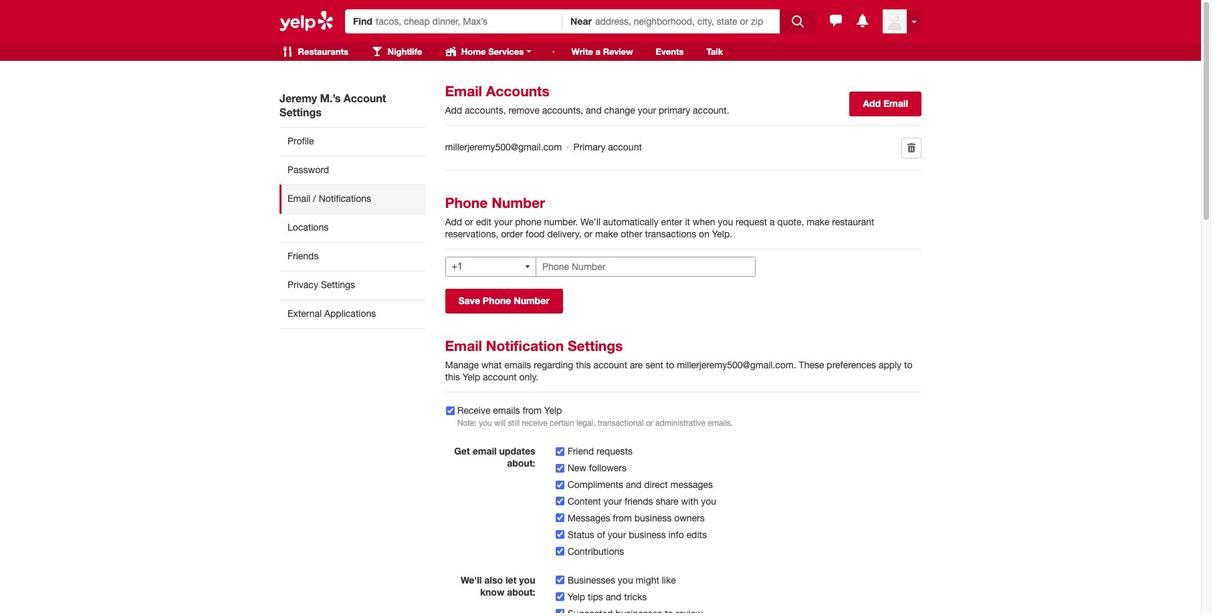 Task type: describe. For each thing, give the bounding box(es) containing it.
you up tricks
[[618, 575, 633, 586]]

add for email accounts
[[445, 105, 462, 116]]

2 vertical spatial settings
[[568, 338, 623, 354]]

new
[[568, 463, 587, 473]]

also
[[485, 574, 503, 586]]

save
[[459, 295, 480, 306]]

home services link
[[435, 43, 546, 61]]

businesses
[[568, 575, 615, 586]]

email notification settings
[[445, 338, 623, 354]]

notifications element
[[855, 13, 871, 29]]

jeremy m.'s account settings
[[280, 92, 386, 118]]

order
[[501, 229, 523, 239]]

content
[[568, 496, 601, 507]]

we'll
[[461, 574, 482, 586]]

add email
[[863, 98, 909, 109]]

preferences
[[827, 360, 876, 370]]

external applications link
[[280, 300, 425, 329]]

your inside email accounts add accounts, remove accounts, and change your primary account.
[[638, 105, 656, 116]]

it
[[685, 217, 690, 227]]

what
[[482, 360, 502, 370]]

1 horizontal spatial or
[[584, 229, 593, 239]]

Phone Number text field
[[536, 257, 756, 277]]

0 vertical spatial millerjeremy500@gmail.com
[[445, 142, 562, 153]]

you inside 'receive emails from yelp note: you will still receive certain legal, transactional or administrative emails.'
[[479, 419, 492, 428]]

none search field containing find
[[345, 5, 818, 33]]

events link
[[646, 43, 694, 61]]

primary
[[574, 142, 606, 153]]

2 vertical spatial yelp
[[568, 592, 585, 603]]

quote,
[[778, 217, 804, 227]]

write a review
[[572, 46, 633, 57]]

receive emails from yelp note: you will still receive certain legal, transactional or administrative emails.
[[457, 405, 733, 428]]

are
[[630, 360, 643, 370]]

restaurants link
[[272, 43, 359, 61]]

Find field
[[376, 15, 555, 28]]

your right of
[[608, 530, 626, 540]]

apply
[[879, 360, 902, 370]]

like
[[662, 575, 676, 586]]

0 vertical spatial this
[[576, 360, 591, 370]]

your inside phone number add or edit your phone number. we'll automatically enter it when you request a quote, make restaurant reservations, order food delivery, or make other transactions on yelp.
[[494, 217, 513, 227]]

status of your business info edits
[[568, 530, 707, 540]]

enter
[[661, 217, 683, 227]]

transactions
[[645, 229, 697, 239]]

. these preferences apply to this yelp account only.
[[445, 360, 913, 383]]

2 accounts, from the left
[[542, 105, 584, 116]]

external
[[288, 308, 322, 319]]

requests
[[597, 446, 633, 457]]

friend
[[568, 446, 594, 457]]

1 horizontal spatial and
[[606, 592, 622, 603]]

info
[[669, 530, 684, 540]]

events
[[656, 46, 684, 57]]

notifications
[[319, 193, 371, 204]]

content your friends share with you
[[568, 496, 717, 507]]

messages
[[568, 513, 610, 524]]

account
[[344, 92, 386, 104]]

account inside . these preferences apply to this yelp account only.
[[483, 372, 517, 383]]

messages element
[[828, 13, 844, 29]]

0 vertical spatial emails
[[505, 360, 531, 370]]

profile link
[[280, 127, 425, 156]]

or inside 'receive emails from yelp note: you will still receive certain legal, transactional or administrative emails.'
[[646, 419, 654, 428]]

email / notifications link
[[280, 185, 425, 213]]

messages
[[671, 479, 713, 490]]

phone inside phone number add or edit your phone number. we'll automatically enter it when you request a quote, make restaurant reservations, order food delivery, or make other transactions on yelp.
[[445, 195, 488, 211]]

updates
[[499, 445, 536, 457]]

primary account
[[574, 142, 642, 153]]

settings inside 'jeremy m.'s account settings'
[[280, 106, 322, 118]]

m.'s
[[320, 92, 341, 104]]

when
[[693, 217, 716, 227]]

friends
[[288, 251, 319, 262]]

transactional
[[598, 419, 644, 428]]

1 vertical spatial business
[[629, 530, 666, 540]]

privacy settings
[[288, 280, 355, 290]]

nightlife link
[[361, 43, 432, 61]]

legal,
[[577, 419, 596, 428]]

0 horizontal spatial make
[[595, 229, 618, 239]]

reservations,
[[445, 229, 499, 239]]

home
[[461, 46, 486, 57]]

yelp inside . these preferences apply to this yelp account only.
[[463, 372, 480, 383]]

contributions
[[568, 546, 624, 557]]

automatically
[[603, 217, 659, 227]]

locations link
[[280, 213, 425, 242]]

phone
[[515, 217, 542, 227]]

talk link
[[697, 43, 733, 61]]

owners
[[674, 513, 705, 524]]

receive
[[457, 405, 491, 416]]

we'll
[[581, 217, 601, 227]]

save phone number
[[459, 295, 550, 306]]

1 accounts, from the left
[[465, 105, 506, 116]]

share
[[656, 496, 679, 507]]

near
[[571, 15, 592, 27]]

password
[[288, 165, 329, 175]]

number inside phone number add or edit your phone number. we'll automatically enter it when you request a quote, make restaurant reservations, order food delivery, or make other transactions on yelp.
[[492, 195, 545, 211]]

let
[[506, 574, 517, 586]]

tricks
[[624, 592, 647, 603]]

tips
[[588, 592, 603, 603]]

to inside . these preferences apply to this yelp account only.
[[905, 360, 913, 370]]



Task type: vqa. For each thing, say whether or not it's contained in the screenshot.
(0 REACTIONS) element associated with Love this 0
no



Task type: locate. For each thing, give the bounding box(es) containing it.
2 horizontal spatial yelp
[[568, 592, 585, 603]]

add inside email accounts add accounts, remove accounts, and change your primary account.
[[445, 105, 462, 116]]

2 to from the left
[[905, 360, 913, 370]]

phone up edit
[[445, 195, 488, 211]]

we'll also let you know about:
[[461, 574, 536, 598]]

notification
[[486, 338, 564, 354]]

account left are
[[594, 360, 628, 370]]

0 vertical spatial a
[[596, 46, 601, 57]]

from up the status of your business info edits
[[613, 513, 632, 524]]

email for email accounts add accounts, remove accounts, and change your primary account.
[[445, 83, 482, 100]]

1 vertical spatial account
[[594, 360, 628, 370]]

save phone number button
[[445, 289, 563, 314]]

1 horizontal spatial from
[[613, 513, 632, 524]]

2 horizontal spatial or
[[646, 419, 654, 428]]

and up friends
[[626, 479, 642, 490]]

emails up will
[[493, 405, 520, 416]]

1 vertical spatial from
[[613, 513, 632, 524]]

settings up manage what emails regarding this account are sent to millerjeremy500@gmail.com
[[568, 338, 623, 354]]

1 vertical spatial millerjeremy500@gmail.com
[[677, 360, 794, 370]]

from inside 'receive emails from yelp note: you will still receive certain legal, transactional or administrative emails.'
[[523, 405, 542, 416]]

emails
[[505, 360, 531, 370], [493, 405, 520, 416]]

password link
[[280, 156, 425, 185]]

None field
[[376, 15, 555, 28]]

email for email / notifications
[[288, 193, 311, 204]]

0 horizontal spatial this
[[445, 372, 460, 383]]

make
[[807, 217, 830, 227], [595, 229, 618, 239]]

1 vertical spatial a
[[770, 217, 775, 227]]

emails.
[[708, 419, 733, 428]]

about: inside we'll also let you know about:
[[507, 586, 536, 598]]

restaurants
[[296, 46, 349, 57]]

0 horizontal spatial to
[[666, 360, 675, 370]]

1 horizontal spatial yelp
[[544, 405, 562, 416]]

to right "sent"
[[666, 360, 675, 370]]

about: down let
[[507, 586, 536, 598]]

1 horizontal spatial accounts,
[[542, 105, 584, 116]]

receive
[[522, 419, 548, 428]]

0 vertical spatial number
[[492, 195, 545, 211]]

yelp down manage
[[463, 372, 480, 383]]

friends
[[625, 496, 653, 507]]

compliments
[[568, 479, 623, 490]]

and right 'tips'
[[606, 592, 622, 603]]

yelp inside 'receive emails from yelp note: you will still receive certain legal, transactional or administrative emails.'
[[544, 405, 562, 416]]

1 horizontal spatial menu bar
[[548, 43, 733, 61]]

restaurant
[[832, 217, 875, 227]]

1 horizontal spatial millerjeremy500@gmail.com
[[677, 360, 794, 370]]

2 vertical spatial and
[[606, 592, 622, 603]]

number inside button
[[514, 295, 550, 306]]

0 vertical spatial about:
[[507, 457, 536, 469]]

sent
[[646, 360, 664, 370]]

you left will
[[479, 419, 492, 428]]

might
[[636, 575, 660, 586]]

remove
[[509, 105, 540, 116]]

None checkbox
[[446, 406, 455, 415], [556, 447, 565, 456], [556, 531, 565, 540], [556, 610, 565, 614], [446, 406, 455, 415], [556, 447, 565, 456], [556, 531, 565, 540], [556, 610, 565, 614]]

add email link
[[850, 92, 922, 116]]

jeremy
[[280, 92, 317, 104]]

1 vertical spatial number
[[514, 295, 550, 306]]

1 about: from the top
[[507, 457, 536, 469]]

2 vertical spatial account
[[483, 372, 517, 383]]

other
[[621, 229, 643, 239]]

menu bar
[[272, 43, 546, 61], [548, 43, 733, 61]]

or up the reservations,
[[465, 217, 474, 227]]

business down messages from business owners
[[629, 530, 666, 540]]

email
[[473, 445, 497, 457]]

business down 'content your friends share with you'
[[635, 513, 672, 524]]

regarding
[[534, 360, 574, 370]]

1 vertical spatial phone
[[483, 295, 511, 306]]

0 horizontal spatial menu bar
[[272, 43, 546, 61]]

0 vertical spatial business
[[635, 513, 672, 524]]

and inside email accounts add accounts, remove accounts, and change your primary account.
[[586, 105, 602, 116]]

or right transactional
[[646, 419, 654, 428]]

write a review link
[[562, 43, 643, 61]]

privacy settings link
[[280, 271, 425, 300]]

email / notifications
[[288, 193, 371, 204]]

email for email notification settings
[[445, 338, 482, 354]]

account down what
[[483, 372, 517, 383]]

0 horizontal spatial and
[[586, 105, 602, 116]]

businesses you might like
[[568, 575, 676, 586]]

friends link
[[280, 242, 425, 271]]

2 about: from the top
[[507, 586, 536, 598]]

1 menu bar from the left
[[272, 43, 546, 61]]

get
[[454, 445, 470, 457]]

manage what emails regarding this account are sent to millerjeremy500@gmail.com
[[445, 360, 794, 370]]

only.
[[519, 372, 539, 383]]

1 vertical spatial this
[[445, 372, 460, 383]]

emails inside 'receive emails from yelp note: you will still receive certain legal, transactional or administrative emails.'
[[493, 405, 520, 416]]

profile
[[288, 136, 314, 147]]

0 vertical spatial settings
[[280, 106, 322, 118]]

1 horizontal spatial make
[[807, 217, 830, 227]]

settings down jeremy
[[280, 106, 322, 118]]

1 vertical spatial or
[[584, 229, 593, 239]]

millerjeremy500@gmail.com
[[445, 142, 562, 153], [677, 360, 794, 370]]

0 vertical spatial account
[[608, 142, 642, 153]]

make right quote,
[[807, 217, 830, 227]]

jeremy m. image
[[883, 9, 907, 33]]

compliments and direct messages
[[568, 479, 713, 490]]

this right regarding in the bottom left of the page
[[576, 360, 591, 370]]

0 horizontal spatial accounts,
[[465, 105, 506, 116]]

1 horizontal spatial this
[[576, 360, 591, 370]]

account.
[[693, 105, 730, 116]]

change
[[605, 105, 635, 116]]

a left quote,
[[770, 217, 775, 227]]

account
[[608, 142, 642, 153], [594, 360, 628, 370], [483, 372, 517, 383]]

about:
[[507, 457, 536, 469], [507, 586, 536, 598]]

number up phone
[[492, 195, 545, 211]]

2 menu bar from the left
[[548, 43, 733, 61]]

about: inside get email updates about:
[[507, 457, 536, 469]]

emails up only.
[[505, 360, 531, 370]]

and left change at the top
[[586, 105, 602, 116]]

number up the email notification settings
[[514, 295, 550, 306]]

or down we'll
[[584, 229, 593, 239]]

from up receive
[[523, 405, 542, 416]]

external applications
[[288, 308, 376, 319]]

1 to from the left
[[666, 360, 675, 370]]

messages from business owners
[[568, 513, 705, 524]]

and
[[586, 105, 602, 116], [626, 479, 642, 490], [606, 592, 622, 603]]

0 vertical spatial phone
[[445, 195, 488, 211]]

0 horizontal spatial from
[[523, 405, 542, 416]]

0 horizontal spatial or
[[465, 217, 474, 227]]

email
[[445, 83, 482, 100], [884, 98, 909, 109], [288, 193, 311, 204], [445, 338, 482, 354]]

write
[[572, 46, 593, 57]]

new followers
[[568, 463, 627, 473]]

nightlife
[[385, 46, 422, 57]]

privacy
[[288, 280, 318, 290]]

address, neighborhood, city, state or zip field
[[595, 15, 772, 28]]

primary
[[659, 105, 691, 116]]

status
[[568, 530, 595, 540]]

.
[[794, 360, 797, 370]]

settings up the external applications
[[321, 280, 355, 290]]

1 vertical spatial yelp
[[544, 405, 562, 416]]

make down we'll
[[595, 229, 618, 239]]

None search field
[[345, 5, 818, 33]]

phone number add or edit your phone number. we'll automatically enter it when you request a quote, make restaurant reservations, order food delivery, or make other transactions on yelp.
[[445, 195, 875, 239]]

with
[[681, 496, 699, 507]]

millerjeremy500@gmail.com up emails.
[[677, 360, 794, 370]]

accounts
[[486, 83, 550, 100]]

0 vertical spatial and
[[586, 105, 602, 116]]

notifications image
[[855, 13, 871, 29]]

menu bar containing restaurants
[[272, 43, 546, 61]]

yelp
[[463, 372, 480, 383], [544, 405, 562, 416], [568, 592, 585, 603]]

a right write
[[596, 46, 601, 57]]

you inside we'll also let you know about:
[[519, 574, 536, 586]]

review
[[603, 46, 633, 57]]

this down manage
[[445, 372, 460, 383]]

yelp left 'tips'
[[568, 592, 585, 603]]

1 horizontal spatial to
[[905, 360, 913, 370]]

you inside phone number add or edit your phone number. we'll automatically enter it when you request a quote, make restaurant reservations, order food delivery, or make other transactions on yelp.
[[718, 217, 733, 227]]

a inside 'menu bar'
[[596, 46, 601, 57]]

add for phone number
[[445, 217, 462, 227]]

1 vertical spatial make
[[595, 229, 618, 239]]

1 vertical spatial settings
[[321, 280, 355, 290]]

0 vertical spatial yelp
[[463, 372, 480, 383]]

administrative
[[656, 419, 706, 428]]

or
[[465, 217, 474, 227], [584, 229, 593, 239], [646, 419, 654, 428]]

home services
[[459, 46, 526, 57]]

email inside email accounts add accounts, remove accounts, and change your primary account.
[[445, 83, 482, 100]]

your down compliments on the bottom of page
[[604, 496, 622, 507]]

2 horizontal spatial and
[[626, 479, 642, 490]]

accounts, down accounts
[[465, 105, 506, 116]]

number.
[[544, 217, 578, 227]]

1 vertical spatial about:
[[507, 586, 536, 598]]

0 vertical spatial from
[[523, 405, 542, 416]]

accounts, right remove
[[542, 105, 584, 116]]

about: down updates
[[507, 457, 536, 469]]

menu bar containing write a review
[[548, 43, 733, 61]]

will
[[494, 419, 506, 428]]

yelp tips and tricks
[[568, 592, 647, 603]]

edit
[[476, 217, 492, 227]]

applications
[[324, 308, 376, 319]]

a inside phone number add or edit your phone number. we'll automatically enter it when you request a quote, make restaurant reservations, order food delivery, or make other transactions on yelp.
[[770, 217, 775, 227]]

still
[[508, 419, 520, 428]]

you right with
[[701, 496, 717, 507]]

manage
[[445, 360, 479, 370]]

you up yelp.
[[718, 217, 733, 227]]

account right primary
[[608, 142, 642, 153]]

your right change at the top
[[638, 105, 656, 116]]

1 vertical spatial emails
[[493, 405, 520, 416]]

1 horizontal spatial a
[[770, 217, 775, 227]]

0 horizontal spatial millerjeremy500@gmail.com
[[445, 142, 562, 153]]

phone inside save phone number button
[[483, 295, 511, 306]]

0 vertical spatial make
[[807, 217, 830, 227]]

0 vertical spatial or
[[465, 217, 474, 227]]

friend requests
[[568, 446, 633, 457]]

these
[[799, 360, 825, 370]]

find
[[353, 15, 373, 27]]

yelp up the certain
[[544, 405, 562, 416]]

yelp.
[[712, 229, 733, 239]]

0 horizontal spatial a
[[596, 46, 601, 57]]

services
[[488, 46, 524, 57]]

to right apply
[[905, 360, 913, 370]]

phone right the save
[[483, 295, 511, 306]]

messages image
[[828, 13, 844, 29]]

0 horizontal spatial yelp
[[463, 372, 480, 383]]

1 vertical spatial and
[[626, 479, 642, 490]]

None checkbox
[[556, 464, 565, 473], [556, 481, 565, 489], [556, 497, 565, 506], [556, 514, 565, 523], [556, 548, 565, 556], [556, 576, 565, 585], [556, 593, 565, 602], [556, 464, 565, 473], [556, 481, 565, 489], [556, 497, 565, 506], [556, 514, 565, 523], [556, 548, 565, 556], [556, 576, 565, 585], [556, 593, 565, 602]]

know
[[480, 586, 505, 598]]

your up order
[[494, 217, 513, 227]]

you right let
[[519, 574, 536, 586]]

millerjeremy500@gmail.com down remove
[[445, 142, 562, 153]]

accounts,
[[465, 105, 506, 116], [542, 105, 584, 116]]

2 vertical spatial or
[[646, 419, 654, 428]]

request
[[736, 217, 767, 227]]

this inside . these preferences apply to this yelp account only.
[[445, 372, 460, 383]]

edits
[[687, 530, 707, 540]]

add inside phone number add or edit your phone number. we'll automatically enter it when you request a quote, make restaurant reservations, order food delivery, or make other transactions on yelp.
[[445, 217, 462, 227]]

add
[[863, 98, 881, 109], [445, 105, 462, 116], [445, 217, 462, 227]]



